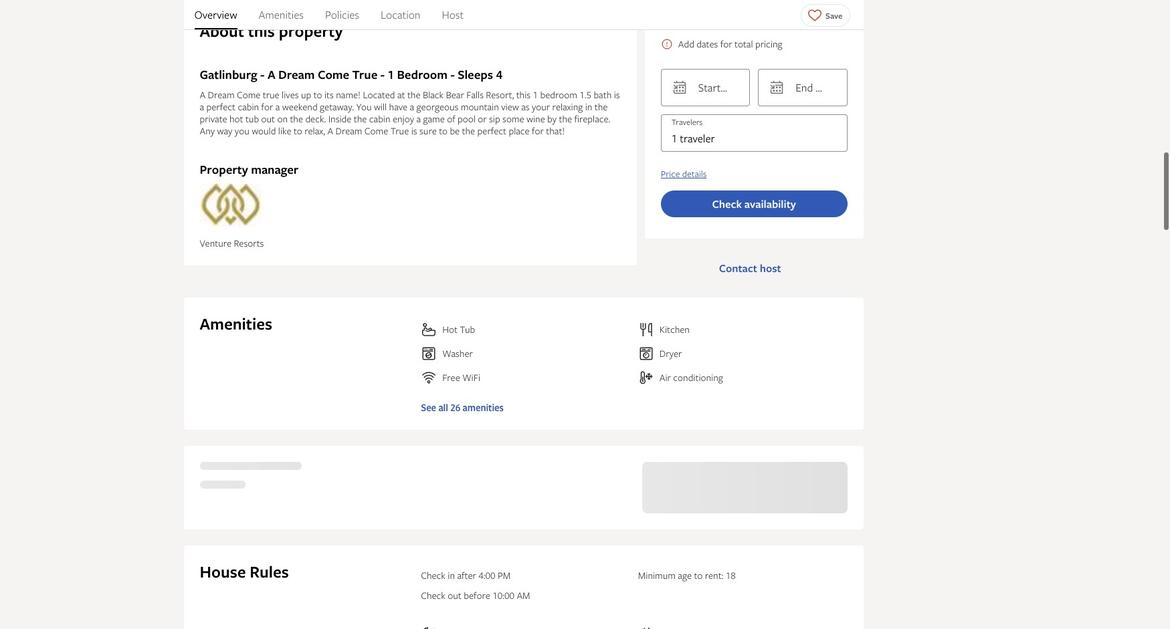 Task type: vqa. For each thing, say whether or not it's contained in the screenshot.
Vrbo Logo
no



Task type: describe. For each thing, give the bounding box(es) containing it.
hot
[[443, 324, 458, 336]]

location
[[381, 7, 421, 22]]

property
[[279, 20, 343, 42]]

0 horizontal spatial perfect
[[207, 101, 236, 113]]

mountain
[[461, 101, 499, 113]]

on
[[277, 113, 288, 125]]

to left its
[[314, 89, 322, 101]]

1 traveler button
[[661, 115, 848, 152]]

about this property
[[200, 20, 343, 42]]

check inside price details check availability
[[713, 197, 742, 212]]

up
[[301, 89, 311, 101]]

after
[[457, 570, 476, 582]]

host link
[[442, 0, 464, 29]]

18
[[726, 570, 736, 582]]

policies
[[325, 7, 359, 22]]

overview link
[[194, 0, 237, 29]]

a left 'lives'
[[276, 101, 280, 113]]

1 horizontal spatial a
[[268, 66, 275, 83]]

price details check availability
[[661, 168, 796, 212]]

of
[[447, 113, 456, 125]]

price details button
[[661, 168, 707, 180]]

at
[[398, 89, 405, 101]]

the right 1.5
[[595, 101, 608, 113]]

would
[[252, 125, 276, 137]]

2 horizontal spatial for
[[721, 38, 733, 50]]

you
[[356, 101, 372, 113]]

conditioning
[[674, 372, 723, 384]]

save button
[[801, 4, 850, 26]]

minimum
[[638, 570, 676, 582]]

lives
[[282, 89, 299, 101]]

see all 26 amenities
[[421, 402, 504, 415]]

1.5
[[580, 89, 592, 101]]

1 vertical spatial true
[[391, 125, 409, 137]]

0 horizontal spatial in
[[448, 570, 455, 582]]

1 vertical spatial 1
[[533, 89, 538, 101]]

house rules
[[200, 562, 289, 584]]

game
[[423, 113, 445, 125]]

check for check in after 4:00 pm
[[421, 570, 446, 582]]

dryer
[[660, 348, 682, 360]]

before
[[464, 590, 490, 602]]

the right the 'be'
[[462, 125, 475, 137]]

washer
[[443, 348, 473, 360]]

enjoy
[[393, 113, 414, 125]]

0 horizontal spatial cabin
[[238, 101, 259, 113]]

contact host link
[[709, 255, 792, 282]]

see all 26 amenities button
[[421, 402, 848, 415]]

all
[[439, 402, 448, 415]]

2 - from the left
[[381, 66, 385, 83]]

the right on
[[290, 113, 303, 125]]

relaxing
[[553, 101, 583, 113]]

out inside gatlinburg - a dream come true - 1 bedroom - sleeps 4 a dream come true lives up to its name! located at the black bear falls resort, this 1 bedroom 1.5 bath is a perfect cabin for a weekend getaway. you will have a georgeous mountain view as your relaxing in the private hot tub out on the deck. inside the cabin enjoy a game of pool or sip some wine by the fireplace. any way you would like to relax, a dream come true is sure to be the perfect place for that!
[[261, 113, 275, 125]]

0 horizontal spatial for
[[261, 101, 273, 113]]

to left the 'be'
[[439, 125, 448, 137]]

or
[[478, 113, 487, 125]]

free
[[443, 372, 460, 384]]

0 vertical spatial 1
[[388, 66, 394, 83]]

contact host
[[719, 261, 782, 276]]

free wifi
[[443, 372, 481, 384]]

list containing overview
[[184, 0, 864, 29]]

bedroom
[[397, 66, 448, 83]]

host
[[760, 261, 782, 276]]

the right by at the top of the page
[[559, 113, 572, 125]]

any
[[200, 125, 215, 137]]

pricing
[[756, 38, 783, 50]]

property
[[200, 162, 248, 178]]

bath
[[594, 89, 612, 101]]

overview
[[194, 7, 237, 22]]

venture
[[200, 237, 232, 250]]

hot tub
[[443, 324, 475, 336]]

sure
[[420, 125, 437, 137]]

2 horizontal spatial a
[[328, 125, 333, 137]]

4
[[496, 66, 503, 83]]

that!
[[546, 125, 565, 137]]

minimum age to rent: 18
[[638, 570, 736, 582]]

to right age at the right of page
[[694, 570, 703, 582]]

total
[[735, 38, 753, 50]]

1 horizontal spatial out
[[448, 590, 462, 602]]

gatlinburg
[[200, 66, 257, 83]]

a right the 'enjoy'
[[417, 113, 421, 125]]

check availability button
[[661, 191, 848, 218]]

relax,
[[305, 125, 325, 137]]

as
[[522, 101, 530, 113]]

26
[[451, 402, 461, 415]]

add
[[679, 38, 695, 50]]

rent:
[[705, 570, 724, 582]]

check in after 4:00 pm
[[421, 570, 511, 582]]

small image
[[661, 38, 673, 50]]

the right at
[[408, 89, 421, 101]]

inside
[[328, 113, 352, 125]]

sip
[[489, 113, 500, 125]]

your
[[532, 101, 550, 113]]

pm
[[498, 570, 511, 582]]

place
[[509, 125, 530, 137]]

tub
[[246, 113, 259, 125]]

georgeous
[[417, 101, 459, 113]]

host
[[442, 7, 464, 22]]

0 horizontal spatial a
[[200, 89, 206, 101]]

the right inside
[[354, 113, 367, 125]]

air conditioning
[[660, 372, 723, 384]]

some
[[503, 113, 524, 125]]

2 vertical spatial for
[[532, 125, 544, 137]]

0 vertical spatial dream
[[278, 66, 315, 83]]

1 inside the 1 traveler button
[[672, 131, 678, 146]]



Task type: locate. For each thing, give the bounding box(es) containing it.
0 horizontal spatial out
[[261, 113, 275, 125]]

0 vertical spatial come
[[318, 66, 350, 83]]

amenities
[[259, 7, 304, 22], [200, 313, 272, 336]]

getaway.
[[320, 101, 354, 113]]

for left that!
[[532, 125, 544, 137]]

this inside gatlinburg - a dream come true - 1 bedroom - sleeps 4 a dream come true lives up to its name! located at the black bear falls resort, this 1 bedroom 1.5 bath is a perfect cabin for a weekend getaway. you will have a georgeous mountain view as your relaxing in the private hot tub out on the deck. inside the cabin enjoy a game of pool or sip some wine by the fireplace. any way you would like to relax, a dream come true is sure to be the perfect place for that!
[[517, 89, 531, 101]]

1 horizontal spatial perfect
[[478, 125, 507, 137]]

a
[[200, 101, 204, 113], [276, 101, 280, 113], [410, 101, 414, 113], [417, 113, 421, 125]]

in inside gatlinburg - a dream come true - 1 bedroom - sleeps 4 a dream come true lives up to its name! located at the black bear falls resort, this 1 bedroom 1.5 bath is a perfect cabin for a weekend getaway. you will have a georgeous mountain view as your relaxing in the private hot tub out on the deck. inside the cabin enjoy a game of pool or sip some wine by the fireplace. any way you would like to relax, a dream come true is sure to be the perfect place for that!
[[585, 101, 593, 113]]

see
[[421, 402, 436, 415]]

1 horizontal spatial is
[[614, 89, 620, 101]]

view
[[501, 101, 519, 113]]

1 horizontal spatial dream
[[278, 66, 315, 83]]

come left 'true'
[[237, 89, 261, 101]]

is left sure
[[411, 125, 417, 137]]

check out before 10:00 am
[[421, 590, 530, 602]]

2 horizontal spatial dream
[[336, 125, 362, 137]]

1 vertical spatial this
[[517, 89, 531, 101]]

a up any at top
[[200, 101, 204, 113]]

dream down getaway.
[[336, 125, 362, 137]]

black
[[423, 89, 444, 101]]

will
[[374, 101, 387, 113]]

located
[[363, 89, 395, 101]]

0 vertical spatial out
[[261, 113, 275, 125]]

check down check in after 4:00 pm
[[421, 590, 446, 602]]

- up 'bear'
[[451, 66, 455, 83]]

cabin up you
[[238, 101, 259, 113]]

gatlinburg - a dream come true - 1 bedroom - sleeps 4 a dream come true lives up to its name! located at the black bear falls resort, this 1 bedroom 1.5 bath is a perfect cabin for a weekend getaway. you will have a georgeous mountain view as your relaxing in the private hot tub out on the deck. inside the cabin enjoy a game of pool or sip some wine by the fireplace. any way you would like to relax, a dream come true is sure to be the perfect place for that!
[[200, 66, 620, 137]]

1 vertical spatial for
[[261, 101, 273, 113]]

1 - from the left
[[260, 66, 265, 83]]

in left bath
[[585, 101, 593, 113]]

0 horizontal spatial 1
[[388, 66, 394, 83]]

check for check out before 10:00 am
[[421, 590, 446, 602]]

perfect down mountain
[[478, 125, 507, 137]]

hot
[[230, 113, 243, 125]]

for left total
[[721, 38, 733, 50]]

1 horizontal spatial for
[[532, 125, 544, 137]]

- up 'true'
[[260, 66, 265, 83]]

1 traveler
[[672, 131, 715, 146]]

1 horizontal spatial 1
[[533, 89, 538, 101]]

fireplace.
[[575, 113, 611, 125]]

2 vertical spatial check
[[421, 590, 446, 602]]

pool
[[458, 113, 476, 125]]

check
[[713, 197, 742, 212], [421, 570, 446, 582], [421, 590, 446, 602]]

0 vertical spatial in
[[585, 101, 593, 113]]

0 vertical spatial this
[[248, 20, 275, 42]]

policies link
[[325, 0, 359, 29]]

location link
[[381, 0, 421, 29]]

you
[[235, 125, 249, 137]]

a up 'true'
[[268, 66, 275, 83]]

1 left traveler
[[672, 131, 678, 146]]

bear
[[446, 89, 464, 101]]

1 vertical spatial check
[[421, 570, 446, 582]]

1 right as
[[533, 89, 538, 101]]

0 horizontal spatial true
[[352, 66, 378, 83]]

0 vertical spatial for
[[721, 38, 733, 50]]

0 horizontal spatial is
[[411, 125, 417, 137]]

name!
[[336, 89, 361, 101]]

deck.
[[305, 113, 326, 125]]

this right about
[[248, 20, 275, 42]]

1 horizontal spatial come
[[318, 66, 350, 83]]

to right like
[[294, 125, 302, 137]]

dream
[[278, 66, 315, 83], [208, 89, 235, 101], [336, 125, 362, 137]]

check left after
[[421, 570, 446, 582]]

- up the located
[[381, 66, 385, 83]]

1 horizontal spatial -
[[381, 66, 385, 83]]

0 horizontal spatial dream
[[208, 89, 235, 101]]

1 vertical spatial in
[[448, 570, 455, 582]]

in
[[585, 101, 593, 113], [448, 570, 455, 582]]

out left on
[[261, 113, 275, 125]]

1 vertical spatial come
[[237, 89, 261, 101]]

2 vertical spatial 1
[[672, 131, 678, 146]]

kitchen
[[660, 324, 690, 336]]

cabin left the 'enjoy'
[[369, 113, 391, 125]]

1 up the located
[[388, 66, 394, 83]]

manager
[[251, 162, 299, 178]]

true
[[263, 89, 280, 101]]

list
[[184, 0, 864, 29]]

way
[[217, 125, 233, 137]]

true up the located
[[352, 66, 378, 83]]

1 vertical spatial a
[[200, 89, 206, 101]]

1 vertical spatial perfect
[[478, 125, 507, 137]]

price
[[661, 168, 680, 180]]

come
[[318, 66, 350, 83], [237, 89, 261, 101], [365, 125, 388, 137]]

a up private
[[200, 89, 206, 101]]

in left after
[[448, 570, 455, 582]]

2 vertical spatial a
[[328, 125, 333, 137]]

1 vertical spatial amenities
[[200, 313, 272, 336]]

bedroom
[[541, 89, 578, 101]]

availability
[[745, 197, 796, 212]]

0 vertical spatial amenities
[[259, 7, 304, 22]]

a right relax,
[[328, 125, 333, 137]]

2 horizontal spatial 1
[[672, 131, 678, 146]]

falls
[[467, 89, 484, 101]]

rules
[[250, 562, 289, 584]]

0 vertical spatial a
[[268, 66, 275, 83]]

for
[[721, 38, 733, 50], [261, 101, 273, 113], [532, 125, 544, 137]]

true down the have
[[391, 125, 409, 137]]

out
[[261, 113, 275, 125], [448, 590, 462, 602]]

-
[[260, 66, 265, 83], [381, 66, 385, 83], [451, 66, 455, 83]]

come down will
[[365, 125, 388, 137]]

air
[[660, 372, 671, 384]]

1
[[388, 66, 394, 83], [533, 89, 538, 101], [672, 131, 678, 146]]

0 vertical spatial true
[[352, 66, 378, 83]]

resort,
[[486, 89, 514, 101]]

be
[[450, 125, 460, 137]]

property manager image
[[200, 184, 261, 227]]

0 horizontal spatial this
[[248, 20, 275, 42]]

amenities
[[463, 402, 504, 415]]

a
[[268, 66, 275, 83], [200, 89, 206, 101], [328, 125, 333, 137]]

save
[[826, 10, 843, 21]]

amenities link
[[259, 0, 304, 29]]

1 vertical spatial out
[[448, 590, 462, 602]]

its
[[325, 89, 334, 101]]

this
[[248, 20, 275, 42], [517, 89, 531, 101]]

0 horizontal spatial come
[[237, 89, 261, 101]]

property manager
[[200, 162, 299, 178]]

2 vertical spatial dream
[[336, 125, 362, 137]]

0 vertical spatial is
[[614, 89, 620, 101]]

wine
[[527, 113, 545, 125]]

about
[[200, 20, 244, 42]]

4:00
[[479, 570, 496, 582]]

10:00
[[493, 590, 515, 602]]

weekend
[[282, 101, 318, 113]]

venture resorts
[[200, 237, 264, 250]]

1 horizontal spatial in
[[585, 101, 593, 113]]

1 horizontal spatial true
[[391, 125, 409, 137]]

come up its
[[318, 66, 350, 83]]

3 - from the left
[[451, 66, 455, 83]]

a right the have
[[410, 101, 414, 113]]

0 horizontal spatial -
[[260, 66, 265, 83]]

1 horizontal spatial this
[[517, 89, 531, 101]]

out left before
[[448, 590, 462, 602]]

tub
[[460, 324, 475, 336]]

1 vertical spatial is
[[411, 125, 417, 137]]

1 horizontal spatial cabin
[[369, 113, 391, 125]]

am
[[517, 590, 530, 602]]

perfect up way
[[207, 101, 236, 113]]

2 vertical spatial come
[[365, 125, 388, 137]]

2 horizontal spatial -
[[451, 66, 455, 83]]

private
[[200, 113, 227, 125]]

check left availability
[[713, 197, 742, 212]]

is right bath
[[614, 89, 620, 101]]

0 vertical spatial perfect
[[207, 101, 236, 113]]

contact
[[719, 261, 758, 276]]

the
[[408, 89, 421, 101], [595, 101, 608, 113], [290, 113, 303, 125], [354, 113, 367, 125], [559, 113, 572, 125], [462, 125, 475, 137]]

cabin
[[238, 101, 259, 113], [369, 113, 391, 125]]

0 vertical spatial check
[[713, 197, 742, 212]]

house
[[200, 562, 246, 584]]

for right tub
[[261, 101, 273, 113]]

1 vertical spatial dream
[[208, 89, 235, 101]]

dream up 'lives'
[[278, 66, 315, 83]]

this left your
[[517, 89, 531, 101]]

wifi
[[463, 372, 481, 384]]

dream down gatlinburg
[[208, 89, 235, 101]]

2 horizontal spatial come
[[365, 125, 388, 137]]



